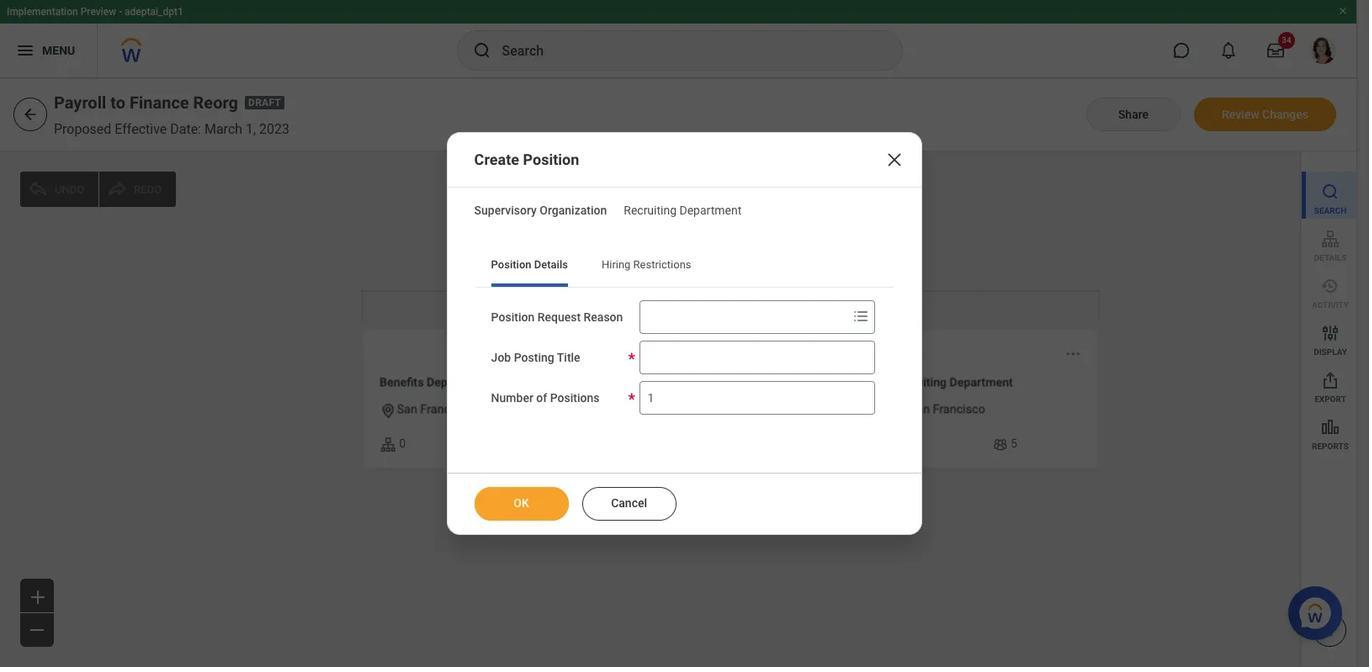 Task type: describe. For each thing, give the bounding box(es) containing it.
payroll for payroll to finance reorg
[[54, 93, 106, 113]]

Job Posting Title text field
[[640, 341, 876, 374]]

reason
[[584, 310, 623, 324]]

-
[[119, 6, 122, 18]]

supervisory organization
[[474, 204, 607, 217]]

display
[[1314, 348, 1347, 357]]

to
[[110, 93, 125, 113]]

proposed effective date: march 1, 2023
[[54, 121, 290, 137]]

share button
[[1087, 98, 1181, 131]]

1 horizontal spatial recruiting
[[892, 376, 947, 390]]

reports
[[1312, 442, 1349, 451]]

tab list inside create position dialog
[[474, 246, 895, 287]]

restrictions
[[633, 258, 691, 271]]

department up contact card matrix manager icon
[[950, 376, 1013, 390]]

Position Request Reason field
[[641, 302, 848, 332]]

chevron left image
[[1321, 622, 1338, 639]]

finance
[[130, 93, 189, 113]]

contact card matrix manager image
[[991, 436, 1009, 453]]

job posting title
[[491, 351, 580, 364]]

draft
[[248, 97, 281, 109]]

changes
[[1262, 107, 1309, 121]]

effective
[[115, 121, 167, 137]]

share
[[1118, 107, 1149, 121]]

create position
[[474, 151, 579, 168]]

adeptai_dpt1
[[125, 6, 183, 18]]

supervisory
[[474, 204, 537, 217]]

prompts image
[[851, 306, 871, 326]]

undo l image
[[28, 179, 48, 199]]

undo
[[55, 183, 84, 196]]

position request reason
[[491, 310, 623, 324]]

ok
[[514, 496, 529, 510]]

department inside the recruiting department element
[[680, 204, 742, 217]]

create
[[474, 151, 519, 168]]

related actions image for recruiting department
[[1064, 346, 1082, 363]]

3/3
[[733, 284, 750, 297]]

related actions image
[[808, 126, 825, 143]]

job
[[491, 351, 511, 364]]

hiring
[[602, 258, 631, 271]]

march
[[204, 121, 242, 137]]

request
[[538, 310, 581, 324]]

recruiting department element
[[624, 200, 742, 217]]

position for organization
[[491, 310, 535, 324]]

undo r image
[[107, 179, 127, 199]]

redo
[[134, 183, 162, 196]]

department right benefits on the bottom
[[427, 376, 490, 390]]

org chart image
[[380, 436, 397, 453]]



Task type: vqa. For each thing, say whether or not it's contained in the screenshot.
692-
no



Task type: locate. For each thing, give the bounding box(es) containing it.
review changes
[[1222, 107, 1309, 121]]

notifications large image
[[1220, 42, 1237, 59]]

details inside create position dialog
[[534, 258, 568, 271]]

2023
[[259, 121, 290, 137]]

location image
[[636, 183, 653, 200]]

x image
[[885, 150, 905, 170]]

recruiting department down location image at the left top of the page
[[624, 204, 742, 217]]

2 location image from the left
[[636, 403, 653, 420]]

recruiting department inside create position dialog
[[624, 204, 742, 217]]

details up position request reason
[[534, 258, 568, 271]]

organization
[[540, 204, 607, 217]]

close environment banner image
[[1338, 6, 1348, 16]]

benefits department
[[380, 376, 490, 390]]

0 horizontal spatial recruiting department
[[624, 204, 742, 217]]

1 vertical spatial recruiting department
[[892, 376, 1013, 390]]

implementation
[[7, 6, 78, 18]]

position down supervisory
[[491, 258, 532, 271]]

related actions image
[[552, 346, 569, 363], [1064, 346, 1082, 363]]

activity
[[1312, 300, 1349, 310]]

0 horizontal spatial details
[[534, 258, 568, 271]]

0 horizontal spatial payroll
[[54, 93, 106, 113]]

Number of Positions text field
[[640, 381, 876, 415]]

hiring restrictions
[[602, 258, 691, 271]]

posting
[[514, 351, 554, 364]]

1 vertical spatial recruiting
[[892, 376, 947, 390]]

positions
[[550, 391, 600, 405]]

position details
[[491, 258, 568, 271]]

export
[[1315, 395, 1346, 404]]

department up restrictions
[[680, 204, 742, 217]]

cancel
[[611, 496, 647, 510]]

arrow left image
[[22, 106, 39, 123]]

implementation preview -   adeptai_dpt1
[[7, 6, 183, 18]]

0 vertical spatial position
[[523, 151, 579, 168]]

department down job posting title text box
[[676, 376, 739, 390]]

payroll to finance reorg
[[54, 93, 238, 113]]

location image down benefits on the bottom
[[380, 403, 397, 420]]

plus image
[[26, 587, 48, 607]]

tab list
[[474, 246, 895, 287]]

1 vertical spatial position
[[491, 258, 532, 271]]

details
[[1314, 253, 1347, 263], [534, 258, 568, 271]]

position up supervisory organization
[[523, 151, 579, 168]]

number
[[491, 391, 533, 405]]

location image for payroll department
[[636, 403, 653, 420]]

menu containing search
[[1302, 151, 1357, 454]]

position up job
[[491, 310, 535, 324]]

position for position
[[491, 258, 532, 271]]

number of positions
[[491, 391, 600, 405]]

0 vertical spatial recruiting department
[[624, 204, 742, 217]]

1 horizontal spatial details
[[1314, 253, 1347, 263]]

date:
[[170, 121, 201, 137]]

search image
[[472, 40, 492, 61]]

inbox large image
[[1268, 42, 1284, 59]]

0 vertical spatial recruiting
[[624, 204, 677, 217]]

create position dialog
[[447, 132, 923, 535]]

payroll for payroll department
[[636, 376, 673, 390]]

visible image
[[711, 282, 729, 299]]

tab list containing position details
[[474, 246, 895, 287]]

0 horizontal spatial related actions image
[[552, 346, 569, 363]]

payroll department
[[636, 376, 739, 390]]

redo button
[[99, 172, 176, 207]]

recruiting
[[624, 204, 677, 217], [892, 376, 947, 390]]

2 vertical spatial position
[[491, 310, 535, 324]]

review changes button
[[1194, 98, 1337, 131]]

proposed
[[54, 121, 111, 137]]

details down search
[[1314, 253, 1347, 263]]

san
[[653, 184, 674, 198], [397, 403, 417, 418], [653, 403, 674, 418], [910, 403, 930, 418]]

of
[[536, 391, 547, 405]]

payroll
[[54, 93, 106, 113], [636, 376, 673, 390]]

location image down "payroll department"
[[636, 403, 653, 420]]

position
[[523, 151, 579, 168], [491, 258, 532, 271], [491, 310, 535, 324]]

undo button
[[20, 172, 99, 207]]

5
[[1011, 436, 1018, 451]]

preview
[[81, 6, 116, 18]]

0 horizontal spatial recruiting
[[624, 204, 677, 217]]

search
[[1314, 206, 1347, 215]]

location image
[[380, 403, 397, 420], [636, 403, 653, 420]]

1 related actions image from the left
[[552, 346, 569, 363]]

francisco
[[677, 184, 729, 198], [420, 403, 473, 418], [677, 403, 729, 418], [933, 403, 985, 418]]

1 location image from the left
[[380, 403, 397, 420]]

recruiting inside create position dialog
[[624, 204, 677, 217]]

san francisco
[[653, 184, 729, 198], [397, 403, 473, 418], [653, 403, 729, 418], [910, 403, 985, 418]]

location image for benefits department
[[380, 403, 397, 420]]

1 horizontal spatial recruiting department
[[892, 376, 1013, 390]]

1 vertical spatial payroll
[[636, 376, 673, 390]]

title
[[557, 351, 580, 364]]

cancel button
[[582, 487, 676, 521]]

review
[[1222, 107, 1260, 121]]

1,
[[246, 121, 256, 137]]

0 vertical spatial payroll
[[54, 93, 106, 113]]

details inside menu
[[1314, 253, 1347, 263]]

1 horizontal spatial location image
[[636, 403, 653, 420]]

related actions image for benefits department
[[552, 346, 569, 363]]

benefits
[[380, 376, 424, 390]]

recruiting department up contact card matrix manager icon
[[892, 376, 1013, 390]]

menu
[[1302, 151, 1357, 454]]

reorg
[[193, 93, 238, 113]]

0 horizontal spatial location image
[[380, 403, 397, 420]]

ok button
[[474, 487, 569, 521]]

minus image
[[27, 620, 47, 640]]

implementation preview -   adeptai_dpt1 banner
[[0, 0, 1357, 77]]

department
[[680, 204, 742, 217], [427, 376, 490, 390], [676, 376, 739, 390], [950, 376, 1013, 390]]

2 related actions image from the left
[[1064, 346, 1082, 363]]

recruiting department
[[624, 204, 742, 217], [892, 376, 1013, 390]]

0
[[399, 436, 406, 451]]

profile logan mcneil element
[[1299, 32, 1347, 69]]

1 horizontal spatial payroll
[[636, 376, 673, 390]]

1 horizontal spatial related actions image
[[1064, 346, 1082, 363]]



